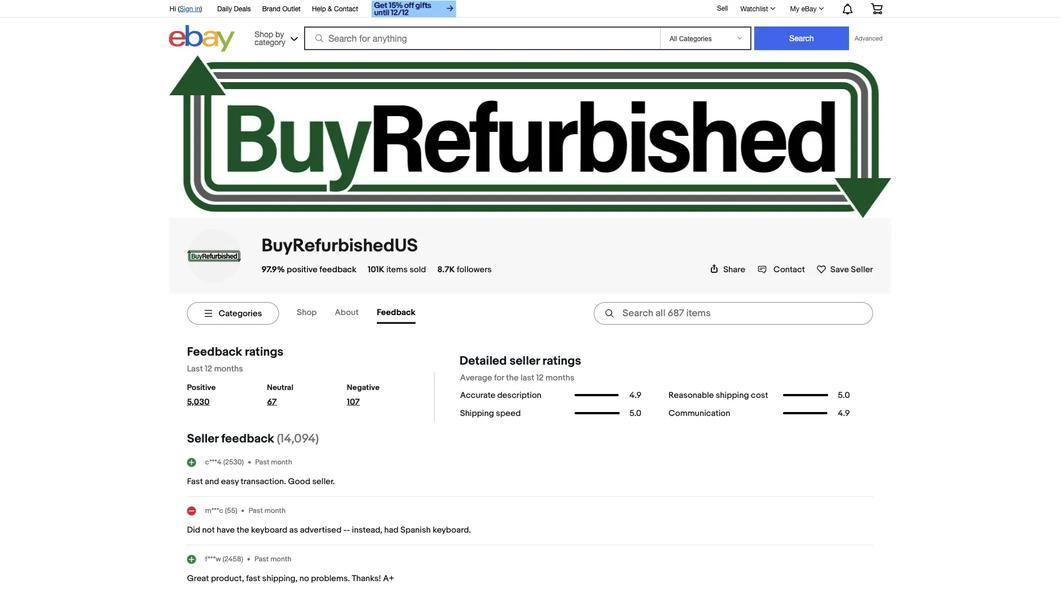 Task type: locate. For each thing, give the bounding box(es) containing it.
past month up shipping,
[[254, 555, 291, 564]]

12
[[205, 364, 212, 374], [536, 373, 544, 383]]

month up good on the left bottom of page
[[271, 458, 292, 467]]

good
[[288, 477, 310, 487]]

positive
[[187, 383, 216, 393]]

for
[[494, 373, 504, 383]]

seller up the c***4
[[187, 432, 219, 447]]

feedback
[[319, 265, 356, 275], [221, 432, 274, 447]]

4.9
[[630, 390, 642, 401], [838, 408, 850, 419]]

the
[[506, 373, 519, 383], [237, 526, 249, 536]]

feedback up last
[[187, 345, 242, 359]]

followers
[[457, 265, 492, 275]]

help
[[312, 5, 326, 12]]

shop for shop
[[297, 308, 317, 318]]

0 vertical spatial feedback
[[377, 308, 415, 318]]

None submit
[[754, 27, 849, 50]]

1 horizontal spatial shop
[[297, 308, 317, 318]]

did
[[187, 526, 200, 536]]

thanks!
[[352, 574, 381, 584]]

past month for transaction.
[[255, 458, 292, 467]]

shop inside tab list
[[297, 308, 317, 318]]

negative 107
[[347, 383, 380, 407]]

help & contact
[[312, 5, 358, 12]]

did not have the keyboard as advertised -- instead, had spanish keyboard.
[[187, 526, 471, 536]]

0 vertical spatial contact
[[334, 5, 358, 12]]

shop
[[255, 29, 273, 39], [297, 308, 317, 318]]

past for transaction.
[[255, 458, 269, 467]]

2 vertical spatial past month
[[254, 555, 291, 564]]

buyrefurbishedus
[[261, 235, 418, 257]]

feedback up "(2530)"
[[221, 432, 274, 447]]

months up positive
[[214, 364, 243, 374]]

neutral
[[267, 383, 293, 393]]

0 vertical spatial shop
[[255, 29, 273, 39]]

1 vertical spatial past month
[[249, 507, 286, 516]]

past
[[255, 458, 269, 467], [249, 507, 263, 516], [254, 555, 269, 564]]

0 horizontal spatial ratings
[[245, 345, 283, 359]]

sign in link
[[180, 5, 200, 12]]

negative
[[347, 383, 380, 393]]

product,
[[211, 574, 244, 584]]

ratings right the seller
[[542, 354, 581, 368]]

1 horizontal spatial the
[[506, 373, 519, 383]]

0 vertical spatial 5.0
[[838, 390, 850, 401]]

0 horizontal spatial seller
[[187, 432, 219, 447]]

months
[[214, 364, 243, 374], [546, 373, 575, 383]]

items
[[386, 265, 408, 275]]

positive 5,030
[[187, 383, 216, 407]]

past month up transaction.
[[255, 458, 292, 467]]

outlet
[[282, 5, 301, 12]]

past up fast
[[254, 555, 269, 564]]

shop left by
[[255, 29, 273, 39]]

get an extra 15% off image
[[372, 1, 456, 17]]

0 horizontal spatial shop
[[255, 29, 273, 39]]

as
[[289, 526, 298, 536]]

problems.
[[311, 574, 350, 584]]

past up keyboard
[[249, 507, 263, 516]]

0 vertical spatial 4.9
[[630, 390, 642, 401]]

shop left the about
[[297, 308, 317, 318]]

account navigation
[[163, 0, 891, 19]]

brand outlet
[[262, 5, 301, 12]]

the right for
[[506, 373, 519, 383]]

1 horizontal spatial contact
[[774, 265, 805, 275]]

advertised
[[300, 526, 342, 536]]

months right last
[[546, 373, 575, 383]]

0 vertical spatial past
[[255, 458, 269, 467]]

instead,
[[352, 526, 382, 536]]

ratings inside feedback ratings last 12 months
[[245, 345, 283, 359]]

seller right save
[[851, 265, 873, 275]]

feedback
[[377, 308, 415, 318], [187, 345, 242, 359]]

past month up keyboard
[[249, 507, 286, 516]]

1 vertical spatial 5.0
[[630, 408, 641, 419]]

feedback inside tab list
[[377, 308, 415, 318]]

categories button
[[187, 302, 279, 325]]

easy
[[221, 477, 239, 487]]

(2458)
[[223, 555, 243, 564]]

past month for the
[[249, 507, 286, 516]]

0 vertical spatial seller
[[851, 265, 873, 275]]

0 horizontal spatial 5.0
[[630, 408, 641, 419]]

4.9 for accurate description
[[630, 390, 642, 401]]

2 - from the left
[[347, 526, 350, 536]]

feedback down buyrefurbishedus
[[319, 265, 356, 275]]

the right have
[[237, 526, 249, 536]]

seller.
[[312, 477, 335, 487]]

1 vertical spatial month
[[264, 507, 286, 516]]

1 horizontal spatial seller
[[851, 265, 873, 275]]

great product, fast shipping, no problems. thanks! a+
[[187, 574, 394, 584]]

0 horizontal spatial contact
[[334, 5, 358, 12]]

0 vertical spatial feedback
[[319, 265, 356, 275]]

contact left save
[[774, 265, 805, 275]]

1 vertical spatial the
[[237, 526, 249, 536]]

8.7k
[[437, 265, 455, 275]]

feedback down 101k items sold
[[377, 308, 415, 318]]

hi
[[170, 5, 176, 12]]

deals
[[234, 5, 251, 12]]

my ebay link
[[784, 2, 829, 15]]

0 horizontal spatial feedback
[[187, 345, 242, 359]]

shop by category
[[255, 29, 285, 47]]

positive
[[287, 265, 318, 275]]

0 horizontal spatial months
[[214, 364, 243, 374]]

shop inside shop by category
[[255, 29, 273, 39]]

67
[[267, 397, 277, 407]]

feedback inside feedback ratings last 12 months
[[187, 345, 242, 359]]

0 vertical spatial past month
[[255, 458, 292, 467]]

107 link
[[347, 397, 399, 412]]

0 vertical spatial month
[[271, 458, 292, 467]]

1 horizontal spatial 5.0
[[838, 390, 850, 401]]

contact right &
[[334, 5, 358, 12]]

a+
[[383, 574, 394, 584]]

2 vertical spatial month
[[270, 555, 291, 564]]

past month
[[255, 458, 292, 467], [249, 507, 286, 516], [254, 555, 291, 564]]

and
[[205, 477, 219, 487]]

feedback for feedback
[[377, 308, 415, 318]]

1 vertical spatial 4.9
[[838, 408, 850, 419]]

past month for shipping,
[[254, 555, 291, 564]]

0 vertical spatial the
[[506, 373, 519, 383]]

4.9 for communication
[[838, 408, 850, 419]]

tab list
[[297, 303, 434, 324]]

1 horizontal spatial 4.9
[[838, 408, 850, 419]]

keyboard
[[251, 526, 287, 536]]

accurate
[[460, 390, 495, 401]]

0 horizontal spatial 4.9
[[630, 390, 642, 401]]

keyboard.
[[433, 526, 471, 536]]

1 vertical spatial past
[[249, 507, 263, 516]]

contact inside help & contact link
[[334, 5, 358, 12]]

your shopping cart image
[[870, 3, 883, 14]]

107
[[347, 397, 360, 407]]

month up keyboard
[[264, 507, 286, 516]]

in
[[195, 5, 200, 12]]

2 vertical spatial past
[[254, 555, 269, 564]]

1 vertical spatial contact
[[774, 265, 805, 275]]

daily
[[217, 5, 232, 12]]

5.0
[[838, 390, 850, 401], [630, 408, 641, 419]]

cost
[[751, 390, 768, 401]]

save seller button
[[816, 262, 873, 275]]

seller feedback (14,094)
[[187, 432, 319, 447]]

1 vertical spatial feedback
[[187, 345, 242, 359]]

past up transaction.
[[255, 458, 269, 467]]

0 horizontal spatial the
[[237, 526, 249, 536]]

ratings
[[245, 345, 283, 359], [542, 354, 581, 368]]

share button
[[710, 265, 745, 275]]

shipping
[[460, 408, 494, 419]]

1 horizontal spatial feedback
[[377, 308, 415, 318]]

1 horizontal spatial ratings
[[542, 354, 581, 368]]

Search all 687 items field
[[594, 302, 873, 325]]

1 vertical spatial shop
[[297, 308, 317, 318]]

1 - from the left
[[343, 526, 347, 536]]

101k
[[368, 265, 384, 275]]

5,030
[[187, 397, 210, 407]]

)
[[200, 5, 202, 12]]

0 horizontal spatial 12
[[205, 364, 212, 374]]

month
[[271, 458, 292, 467], [264, 507, 286, 516], [270, 555, 291, 564]]

sold
[[410, 265, 426, 275]]

month up shipping,
[[270, 555, 291, 564]]

ratings up neutral
[[245, 345, 283, 359]]

hi ( sign in )
[[170, 5, 202, 12]]

my
[[790, 5, 799, 12]]

(2530)
[[223, 458, 244, 467]]

save
[[830, 265, 849, 275]]

detailed seller ratings
[[459, 354, 581, 368]]

0 horizontal spatial feedback
[[221, 432, 274, 447]]



Task type: vqa. For each thing, say whether or not it's contained in the screenshot.
the top 5.0
yes



Task type: describe. For each thing, give the bounding box(es) containing it.
fast
[[246, 574, 260, 584]]

shipping
[[716, 390, 749, 401]]

seller
[[510, 354, 540, 368]]

about
[[335, 308, 359, 318]]

c***4
[[205, 458, 222, 467]]

past for the
[[249, 507, 263, 516]]

c***4 (2530)
[[205, 458, 244, 467]]

f***w (2458)
[[205, 555, 243, 564]]

contact link
[[758, 265, 805, 275]]

101k items sold
[[368, 265, 426, 275]]

neutral 67
[[267, 383, 293, 407]]

ebay
[[801, 5, 817, 12]]

communication
[[669, 408, 730, 419]]

97.9% positive feedback
[[261, 265, 356, 275]]

average for the last 12 months
[[460, 373, 575, 383]]

67 link
[[267, 397, 319, 412]]

advanced
[[855, 35, 883, 42]]

12 inside feedback ratings last 12 months
[[205, 364, 212, 374]]

5.0 for shipping speed
[[630, 408, 641, 419]]

5.0 for reasonable shipping cost
[[838, 390, 850, 401]]

f***w
[[205, 555, 221, 564]]

save seller
[[830, 265, 873, 275]]

advanced link
[[849, 27, 888, 50]]

accurate description
[[460, 390, 541, 401]]

past for shipping,
[[254, 555, 269, 564]]

1 horizontal spatial months
[[546, 373, 575, 383]]

fast
[[187, 477, 203, 487]]

Search for anything text field
[[306, 28, 658, 49]]

spanish
[[400, 526, 431, 536]]

m***c (55)
[[205, 507, 237, 516]]

had
[[384, 526, 399, 536]]

tab list containing shop
[[297, 303, 434, 324]]

sell link
[[712, 4, 733, 12]]

buyrefurbishedus link
[[261, 235, 418, 257]]

shop for shop by category
[[255, 29, 273, 39]]

help & contact link
[[312, 3, 358, 15]]

1 horizontal spatial 12
[[536, 373, 544, 383]]

reasonable shipping cost
[[669, 390, 768, 401]]

have
[[217, 526, 235, 536]]

last
[[187, 364, 203, 374]]

great
[[187, 574, 209, 584]]

month for good
[[271, 458, 292, 467]]

daily deals
[[217, 5, 251, 12]]

description
[[497, 390, 541, 401]]

shop by category banner
[[163, 0, 891, 55]]

shop by category button
[[249, 25, 300, 49]]

m***c
[[205, 507, 223, 516]]

last
[[521, 373, 534, 383]]

97.9%
[[261, 265, 285, 275]]

watchlist link
[[734, 2, 781, 15]]

shipping speed
[[460, 408, 521, 419]]

1 vertical spatial feedback
[[221, 432, 274, 447]]

seller inside 'button'
[[851, 265, 873, 275]]

month for no
[[270, 555, 291, 564]]

(
[[178, 5, 180, 12]]

sign
[[180, 5, 193, 12]]

by
[[275, 29, 284, 39]]

category
[[255, 37, 285, 47]]

daily deals link
[[217, 3, 251, 15]]

speed
[[496, 408, 521, 419]]

1 vertical spatial seller
[[187, 432, 219, 447]]

shipping,
[[262, 574, 298, 584]]

transaction.
[[241, 477, 286, 487]]

detailed
[[459, 354, 507, 368]]

buyrefurbishedus image
[[187, 229, 241, 283]]

8.7k followers
[[437, 265, 492, 275]]

months inside feedback ratings last 12 months
[[214, 364, 243, 374]]

feedback ratings last 12 months
[[187, 345, 283, 374]]

month for keyboard
[[264, 507, 286, 516]]

1 horizontal spatial feedback
[[319, 265, 356, 275]]

watchlist
[[740, 5, 768, 12]]

share
[[723, 265, 745, 275]]

average
[[460, 373, 492, 383]]

&
[[328, 5, 332, 12]]

categories
[[219, 309, 262, 319]]

no
[[299, 574, 309, 584]]

none submit inside shop by category banner
[[754, 27, 849, 50]]

brand outlet link
[[262, 3, 301, 15]]

brand
[[262, 5, 280, 12]]

reasonable
[[669, 390, 714, 401]]

feedback for feedback ratings last 12 months
[[187, 345, 242, 359]]



